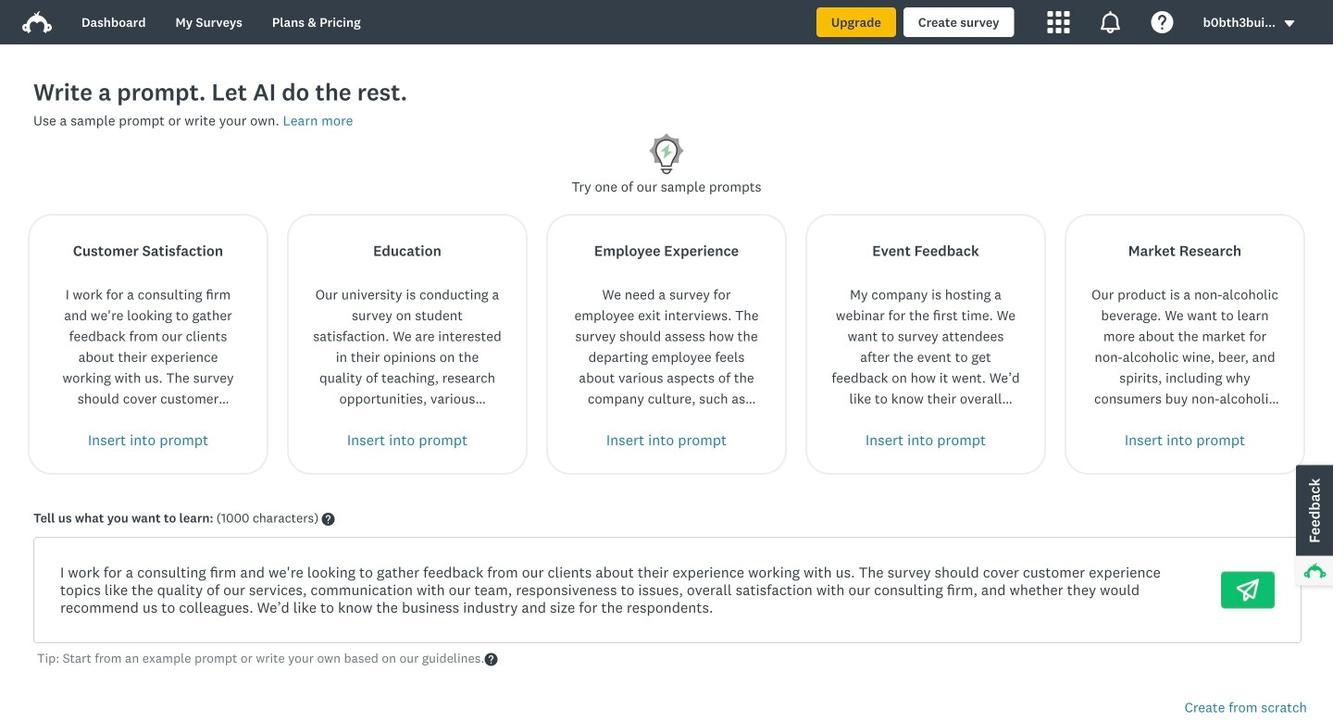 Task type: describe. For each thing, give the bounding box(es) containing it.
help icon image
[[1152, 11, 1174, 33]]

light bulb with lightning bolt inside showing a new idea image
[[645, 131, 689, 176]]

1 vertical spatial hover for help content image
[[485, 653, 498, 666]]

2 brand logo image from the top
[[22, 11, 52, 33]]

notification center icon image
[[1100, 11, 1122, 33]]

1 brand logo image from the top
[[22, 7, 52, 37]]



Task type: locate. For each thing, give the bounding box(es) containing it.
brand logo image
[[22, 7, 52, 37], [22, 11, 52, 33]]

1 horizontal spatial hover for help content image
[[485, 653, 498, 666]]

airplane icon that submits your build survey with ai prompt image
[[1237, 579, 1260, 602], [1237, 579, 1260, 602]]

products icon image
[[1048, 11, 1070, 33], [1048, 11, 1070, 33]]

0 vertical spatial hover for help content image
[[322, 513, 335, 526]]

hover for help content image
[[322, 513, 335, 526], [485, 653, 498, 666]]

0 horizontal spatial hover for help content image
[[322, 513, 335, 526]]

dropdown arrow icon image
[[1284, 17, 1297, 30], [1285, 20, 1295, 27]]

None text field
[[45, 549, 1199, 632]]



Task type: vqa. For each thing, say whether or not it's contained in the screenshot.
2nd Brand logo from the bottom of the page
yes



